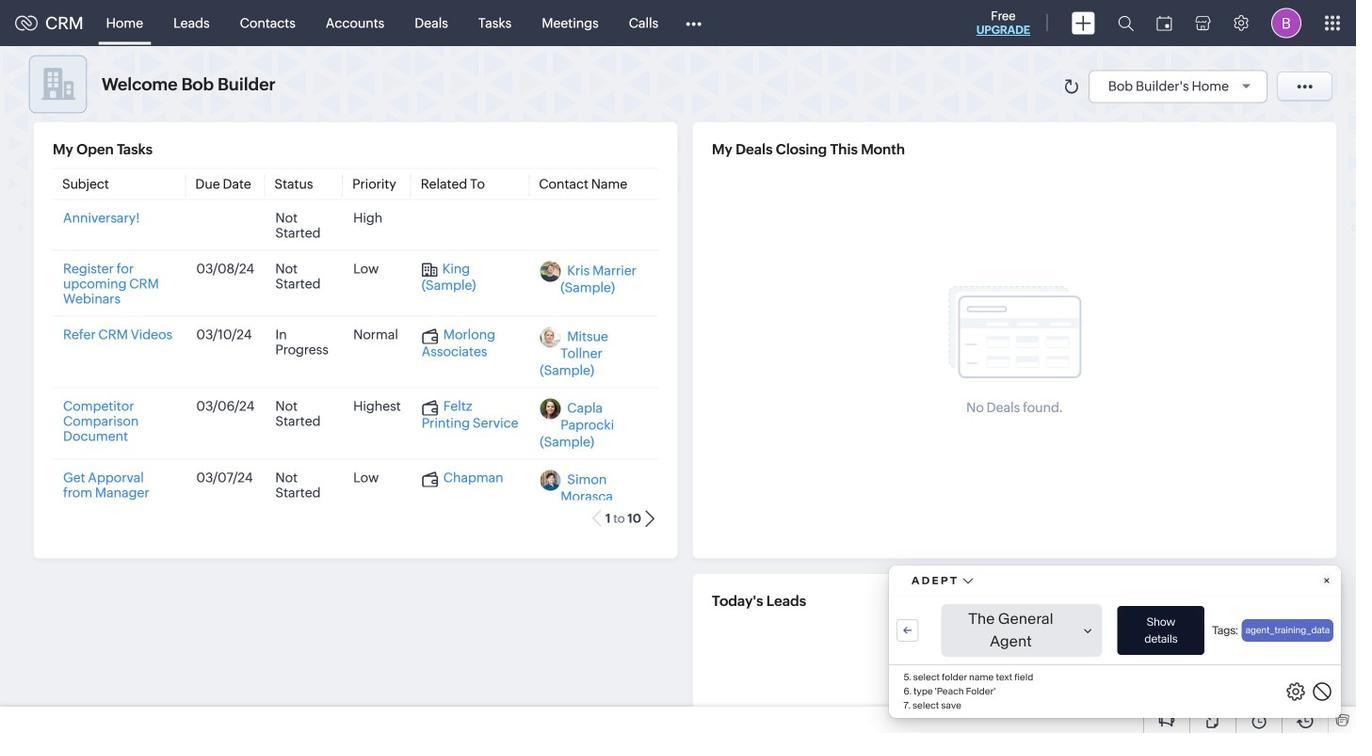 Task type: describe. For each thing, give the bounding box(es) containing it.
profile image
[[1272, 8, 1302, 38]]

search image
[[1118, 15, 1134, 31]]

Search text field
[[33, 178, 283, 208]]

profile element
[[1261, 0, 1313, 46]]

calendar image
[[1157, 16, 1173, 31]]

create menu element
[[1061, 0, 1107, 46]]



Task type: vqa. For each thing, say whether or not it's contained in the screenshot.
field
yes



Task type: locate. For each thing, give the bounding box(es) containing it.
None field
[[81, 56, 192, 88], [1043, 104, 1193, 129], [81, 56, 192, 88], [1043, 104, 1193, 129]]

Other Modules field
[[674, 8, 714, 38]]

create menu image
[[1072, 12, 1096, 34]]

navigation
[[1264, 103, 1328, 130]]

logo image
[[15, 16, 38, 31]]

row group
[[313, 173, 1357, 729]]

search element
[[1107, 0, 1146, 46]]



